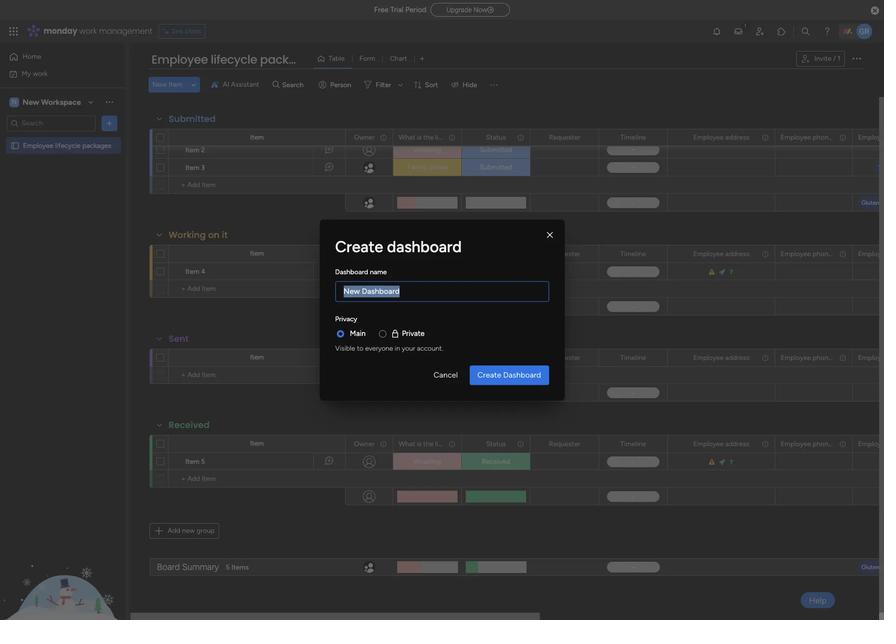 Task type: locate. For each thing, give the bounding box(es) containing it.
1 vertical spatial lifecycle
[[55, 142, 81, 150]]

What is the life event? field
[[396, 132, 467, 143], [396, 249, 467, 260], [396, 353, 467, 364], [396, 439, 467, 450]]

help image
[[823, 26, 832, 36]]

new
[[153, 80, 167, 89], [23, 97, 39, 107]]

Requester field
[[547, 132, 583, 143], [547, 249, 583, 260], [547, 353, 583, 364], [547, 439, 583, 450]]

submitted inside field
[[169, 113, 216, 125]]

1 vertical spatial new
[[23, 97, 39, 107]]

board summary
[[157, 562, 219, 573]]

workspace image
[[9, 97, 19, 108]]

monday
[[44, 26, 77, 37]]

trial
[[390, 5, 404, 14]]

create inside heading
[[335, 238, 383, 257]]

2 employee address from the top
[[693, 250, 750, 258]]

0 vertical spatial packages
[[260, 52, 317, 68]]

4 is from the top
[[417, 440, 422, 449]]

question image
[[729, 269, 734, 276], [729, 460, 734, 466]]

warning image
[[709, 269, 716, 276], [709, 460, 716, 466]]

dashboard
[[335, 268, 368, 277], [503, 371, 541, 380]]

2 question image from the top
[[729, 460, 734, 466]]

0 horizontal spatial dashboard
[[335, 268, 368, 277]]

1 question image from the top
[[729, 269, 734, 276]]

0 horizontal spatial create
[[335, 238, 383, 257]]

life for third what is the life event? field from the bottom
[[435, 250, 445, 258]]

1 vertical spatial gluten fr
[[862, 565, 884, 571]]

packages
[[260, 52, 317, 68], [82, 142, 111, 150]]

1 vertical spatial received
[[482, 458, 510, 466]]

2 employee phone number field from the top
[[778, 249, 858, 260]]

add view image
[[420, 55, 424, 63]]

address
[[726, 133, 750, 142], [726, 250, 750, 258], [726, 354, 750, 362], [726, 440, 750, 449]]

question image right rocket icon on the bottom
[[729, 460, 734, 466]]

create
[[335, 238, 383, 257], [478, 371, 501, 380]]

4 employee address from the top
[[693, 440, 750, 449]]

3 event? from the top
[[446, 354, 467, 362]]

3 what from the top
[[399, 354, 415, 362]]

4 the from the top
[[423, 440, 434, 449]]

1 horizontal spatial received
[[482, 458, 510, 466]]

3 what is the life event? from the top
[[399, 354, 467, 362]]

4 timeline from the top
[[621, 440, 646, 449]]

2 what is the life event? from the top
[[399, 250, 467, 258]]

3 life from the top
[[435, 354, 445, 362]]

column information image for second employee address field from the top
[[762, 250, 770, 258]]

life for fourth what is the life event? field from the bottom
[[435, 133, 445, 142]]

Submitted field
[[166, 113, 218, 126]]

rocket image
[[719, 269, 726, 276]]

column information image for fourth what is the life event? field
[[448, 441, 456, 449]]

the for fourth what is the life event? field from the bottom
[[423, 133, 434, 142]]

0 vertical spatial create
[[335, 238, 383, 257]]

2 requester from the top
[[549, 250, 581, 258]]

2 employe field from the top
[[856, 249, 884, 260]]

4 employee phone number from the top
[[781, 440, 858, 449]]

employee lifecycle packages up ai assistant button
[[152, 52, 317, 68]]

question image for rocket icon on the bottom
[[729, 460, 734, 466]]

0 vertical spatial gluten
[[862, 199, 880, 206]]

0 vertical spatial submitted
[[169, 113, 216, 125]]

lottie animation image
[[0, 522, 125, 621]]

0 horizontal spatial received
[[169, 419, 210, 432]]

my work button
[[6, 66, 105, 82]]

1 gluten fr from the top
[[862, 199, 884, 206]]

5 down received field
[[201, 458, 205, 466]]

1 vertical spatial gluten
[[862, 565, 880, 571]]

2 wedding from the top
[[414, 458, 441, 466]]

1 horizontal spatial work
[[79, 26, 97, 37]]

1 what from the top
[[399, 133, 415, 142]]

0 vertical spatial warning image
[[709, 269, 716, 276]]

what
[[399, 133, 415, 142], [399, 250, 415, 258], [399, 354, 415, 362], [399, 440, 415, 449]]

create up dashboard name
[[335, 238, 383, 257]]

ai
[[223, 80, 229, 89]]

1 warning image from the top
[[709, 269, 716, 276]]

warning image left rocket image at the right top of page
[[709, 269, 716, 276]]

1 horizontal spatial packages
[[260, 52, 317, 68]]

4 life from the top
[[435, 440, 445, 449]]

0 vertical spatial received
[[169, 419, 210, 432]]

work right monday
[[79, 26, 97, 37]]

wedding for item 5
[[414, 458, 441, 466]]

group
[[197, 527, 215, 536]]

close image
[[547, 232, 553, 239]]

0 vertical spatial lifecycle
[[211, 52, 257, 68]]

packages inside list box
[[82, 142, 111, 150]]

1 life from the top
[[435, 133, 445, 142]]

3 owner from the top
[[354, 354, 375, 362]]

lifecycle
[[211, 52, 257, 68], [55, 142, 81, 150]]

5 items
[[226, 564, 249, 572]]

Employee phone number field
[[778, 132, 858, 143], [778, 249, 858, 260], [778, 353, 858, 364], [778, 439, 858, 450]]

4 timeline field from the top
[[618, 439, 649, 450]]

privacy
[[335, 315, 357, 324]]

4 event? from the top
[[446, 440, 467, 449]]

new left angle down image
[[153, 80, 167, 89]]

new inside workspace selection element
[[23, 97, 39, 107]]

is
[[417, 133, 422, 142], [417, 250, 422, 258], [417, 354, 422, 362], [417, 440, 422, 449]]

question image for rocket image at the right top of page
[[729, 269, 734, 276]]

5
[[201, 458, 205, 466], [226, 564, 230, 572]]

0 horizontal spatial new
[[23, 97, 39, 107]]

is for fourth what is the life event? field
[[417, 440, 422, 449]]

new right n
[[23, 97, 39, 107]]

1 employee address from the top
[[693, 133, 750, 142]]

1 the from the top
[[423, 133, 434, 142]]

2 warning image from the top
[[709, 460, 716, 466]]

4 what is the life event? from the top
[[399, 440, 467, 449]]

0 horizontal spatial lifecycle
[[55, 142, 81, 150]]

0 vertical spatial 5
[[201, 458, 205, 466]]

assistant
[[231, 80, 259, 89]]

status for 2nd the status field from the bottom of the page
[[486, 133, 506, 142]]

2 owner from the top
[[354, 250, 375, 258]]

1 number from the top
[[834, 133, 858, 142]]

0 vertical spatial wedding
[[414, 146, 441, 154]]

gluten
[[862, 199, 880, 206], [862, 565, 880, 571]]

workspace selection element
[[9, 96, 82, 108]]

name
[[370, 268, 387, 277]]

what is the life event?
[[399, 133, 467, 142], [399, 250, 467, 258], [399, 354, 467, 362], [399, 440, 467, 449]]

1 what is the life event? from the top
[[399, 133, 467, 142]]

column information image
[[762, 134, 770, 142], [839, 134, 847, 142], [380, 250, 387, 258], [448, 250, 456, 258], [839, 250, 847, 258], [380, 441, 387, 449], [839, 441, 847, 449]]

0 vertical spatial new
[[153, 80, 167, 89]]

4 address from the top
[[726, 440, 750, 449]]

cancel
[[434, 371, 458, 380]]

1 vertical spatial packages
[[82, 142, 111, 150]]

1 horizontal spatial dashboard
[[503, 371, 541, 380]]

visible
[[335, 345, 355, 353]]

2 status from the top
[[486, 440, 506, 449]]

0 vertical spatial gluten fr
[[862, 199, 884, 206]]

3 address from the top
[[726, 354, 750, 362]]

privacy element
[[335, 329, 549, 354]]

is for fourth what is the life event? field from the bottom
[[417, 133, 422, 142]]

column information image for 2nd the status field from the bottom of the page
[[517, 134, 525, 142]]

table
[[329, 54, 345, 63]]

1 wedding from the top
[[414, 146, 441, 154]]

2 event? from the top
[[446, 250, 467, 258]]

free trial period
[[374, 5, 427, 14]]

0 vertical spatial status field
[[484, 132, 509, 143]]

0 vertical spatial dashboard
[[335, 268, 368, 277]]

warning image left rocket icon on the bottom
[[709, 460, 716, 466]]

2 timeline field from the top
[[618, 249, 649, 260]]

question image right rocket image at the right top of page
[[729, 269, 734, 276]]

4 employee address field from the top
[[691, 439, 752, 450]]

option
[[0, 137, 125, 139]]

3 timeline from the top
[[621, 354, 646, 362]]

owner
[[354, 133, 375, 142], [354, 250, 375, 258], [354, 354, 375, 362], [354, 440, 375, 449]]

what is the life event? for 3rd what is the life event? field from the top
[[399, 354, 467, 362]]

0 vertical spatial status
[[486, 133, 506, 142]]

1 vertical spatial status
[[486, 440, 506, 449]]

0 vertical spatial employee lifecycle packages
[[152, 52, 317, 68]]

1 owner from the top
[[354, 133, 375, 142]]

0 horizontal spatial packages
[[82, 142, 111, 150]]

Search in workspace field
[[21, 118, 82, 129]]

0 horizontal spatial 5
[[201, 458, 205, 466]]

form button
[[352, 51, 383, 67]]

0 vertical spatial work
[[79, 26, 97, 37]]

arrow down image
[[395, 79, 407, 91]]

3 number from the top
[[834, 354, 858, 362]]

dashboard inside 'heading'
[[335, 268, 368, 277]]

1 vertical spatial 5
[[226, 564, 230, 572]]

3 the from the top
[[423, 354, 434, 362]]

work
[[79, 26, 97, 37], [33, 69, 48, 78]]

0 horizontal spatial employee lifecycle packages
[[23, 142, 111, 150]]

dapulse rightstroke image
[[488, 6, 494, 14]]

employee lifecycle packages
[[152, 52, 317, 68], [23, 142, 111, 150]]

table button
[[313, 51, 352, 67]]

4 number from the top
[[834, 440, 858, 449]]

1 vertical spatial question image
[[729, 460, 734, 466]]

create dashboard
[[335, 238, 462, 257]]

main
[[350, 330, 366, 339]]

new for new item
[[153, 80, 167, 89]]

the
[[423, 133, 434, 142], [423, 250, 434, 258], [423, 354, 434, 362], [423, 440, 434, 449]]

3 is from the top
[[417, 354, 422, 362]]

Employee address field
[[691, 132, 752, 143], [691, 249, 752, 260], [691, 353, 752, 364], [691, 439, 752, 450]]

packages inside field
[[260, 52, 317, 68]]

employee
[[152, 52, 208, 68], [693, 133, 724, 142], [781, 133, 811, 142], [23, 142, 53, 150], [693, 250, 724, 258], [781, 250, 811, 258], [693, 354, 724, 362], [781, 354, 811, 362], [693, 440, 724, 449], [781, 440, 811, 449]]

2 address from the top
[[726, 250, 750, 258]]

lifecycle down search in workspace field
[[55, 142, 81, 150]]

work inside button
[[33, 69, 48, 78]]

0 horizontal spatial work
[[33, 69, 48, 78]]

1 vertical spatial warning image
[[709, 460, 716, 466]]

1 address from the top
[[726, 133, 750, 142]]

timeline
[[621, 133, 646, 142], [621, 250, 646, 258], [621, 354, 646, 362], [621, 440, 646, 449]]

2 gluten fr from the top
[[862, 565, 884, 571]]

column information image for 1st the status field from the bottom
[[517, 441, 525, 449]]

event?
[[446, 133, 467, 142], [446, 250, 467, 258], [446, 354, 467, 362], [446, 440, 467, 449]]

1 is from the top
[[417, 133, 422, 142]]

my work
[[22, 69, 48, 78]]

received
[[169, 419, 210, 432], [482, 458, 510, 466]]

3 requester from the top
[[549, 354, 581, 362]]

item 4
[[185, 268, 205, 276]]

create right the cancel
[[478, 371, 501, 380]]

items
[[232, 564, 249, 572]]

4 what from the top
[[399, 440, 415, 449]]

upgrade now link
[[430, 3, 510, 17]]

1 vertical spatial create
[[478, 371, 501, 380]]

4
[[201, 268, 205, 276]]

employee lifecycle packages down search in workspace field
[[23, 142, 111, 150]]

0 vertical spatial question image
[[729, 269, 734, 276]]

new inside button
[[153, 80, 167, 89]]

1 horizontal spatial employee lifecycle packages
[[152, 52, 317, 68]]

employee lifecycle packages inside list box
[[23, 142, 111, 150]]

1 vertical spatial status field
[[484, 439, 509, 450]]

item inside button
[[169, 80, 183, 89]]

what for third what is the life event? field from the bottom
[[399, 250, 415, 258]]

work for monday
[[79, 26, 97, 37]]

dashboard name
[[335, 268, 387, 277]]

1 horizontal spatial 5
[[226, 564, 230, 572]]

lifecycle up ai assistant button
[[211, 52, 257, 68]]

2 requester field from the top
[[547, 249, 583, 260]]

create for create dashboard
[[478, 371, 501, 380]]

1 event? from the top
[[446, 133, 467, 142]]

1 timeline from the top
[[621, 133, 646, 142]]

new
[[182, 527, 195, 536]]

2 gluten from the top
[[862, 565, 880, 571]]

1 vertical spatial dashboard
[[503, 371, 541, 380]]

1 fr from the top
[[881, 199, 884, 206]]

4 phone from the top
[[813, 440, 832, 449]]

my
[[22, 69, 31, 78]]

1 horizontal spatial create
[[478, 371, 501, 380]]

2 the from the top
[[423, 250, 434, 258]]

work right my
[[33, 69, 48, 78]]

phone
[[813, 133, 832, 142], [813, 250, 832, 258], [813, 354, 832, 362], [813, 440, 832, 449]]

2 employee address field from the top
[[691, 249, 752, 260]]

plans
[[185, 27, 201, 35]]

invite / 1
[[815, 54, 841, 63]]

1 image
[[741, 20, 750, 31]]

1 horizontal spatial lifecycle
[[211, 52, 257, 68]]

5 left items
[[226, 564, 230, 572]]

2
[[201, 146, 205, 155]]

1 status field from the top
[[484, 132, 509, 143]]

1 vertical spatial employee lifecycle packages
[[23, 142, 111, 150]]

life for 3rd what is the life event? field from the top
[[435, 354, 445, 362]]

0 vertical spatial fr
[[881, 199, 884, 206]]

2 life from the top
[[435, 250, 445, 258]]

1 horizontal spatial new
[[153, 80, 167, 89]]

invite
[[815, 54, 832, 63]]

search everything image
[[801, 26, 811, 36]]

employee phone number
[[781, 133, 858, 142], [781, 250, 858, 258], [781, 354, 858, 362], [781, 440, 858, 449]]

2 employe from the top
[[858, 250, 884, 258]]

1 vertical spatial wedding
[[414, 458, 441, 466]]

Status field
[[484, 132, 509, 143], [484, 439, 509, 450]]

create inside "button"
[[478, 371, 501, 380]]

invite members image
[[755, 26, 765, 36]]

Owner field
[[352, 132, 377, 143], [352, 249, 377, 260], [352, 353, 377, 364], [352, 439, 377, 450]]

what is the life event? for third what is the life event? field from the bottom
[[399, 250, 467, 258]]

1 vertical spatial work
[[33, 69, 48, 78]]

Search field
[[280, 78, 309, 92]]

1 requester from the top
[[549, 133, 581, 142]]

requester
[[549, 133, 581, 142], [549, 250, 581, 258], [549, 354, 581, 362], [549, 440, 581, 449]]

Employe field
[[856, 132, 884, 143], [856, 249, 884, 260], [856, 353, 884, 364], [856, 439, 884, 450]]

1 vertical spatial fr
[[881, 565, 884, 571]]

gluten fr
[[862, 199, 884, 206], [862, 565, 884, 571]]

3 owner field from the top
[[352, 353, 377, 364]]

column information image
[[380, 134, 387, 142], [448, 134, 456, 142], [517, 134, 525, 142], [762, 250, 770, 258], [762, 354, 770, 362], [839, 354, 847, 362], [448, 441, 456, 449], [517, 441, 525, 449], [762, 441, 770, 449]]

dashboard
[[387, 238, 462, 257]]

4 requester from the top
[[549, 440, 581, 449]]

lifecycle inside field
[[211, 52, 257, 68]]

1 status from the top
[[486, 133, 506, 142]]

Timeline field
[[618, 132, 649, 143], [618, 249, 649, 260], [618, 353, 649, 364], [618, 439, 649, 450]]

2 what from the top
[[399, 250, 415, 258]]

event? for fourth what is the life event? field
[[446, 440, 467, 449]]



Task type: describe. For each thing, give the bounding box(es) containing it.
event? for fourth what is the life event? field from the bottom
[[446, 133, 467, 142]]

private
[[402, 330, 425, 339]]

lottie animation element
[[0, 522, 125, 621]]

requester for second requester field from the bottom
[[549, 354, 581, 362]]

see plans button
[[158, 24, 206, 39]]

everyone
[[365, 345, 393, 353]]

public board image
[[10, 141, 20, 150]]

4 owner from the top
[[354, 440, 375, 449]]

requester for 1st requester field from the bottom
[[549, 440, 581, 449]]

sort
[[425, 81, 438, 89]]

filter button
[[360, 77, 407, 93]]

column information image for second employee address field from the bottom
[[762, 354, 770, 362]]

sort button
[[409, 77, 444, 93]]

the for fourth what is the life event? field
[[423, 440, 434, 449]]

4 requester field from the top
[[547, 439, 583, 450]]

create dashboard heading
[[335, 236, 549, 259]]

warning image for rocket image at the right top of page
[[709, 269, 716, 276]]

see
[[172, 27, 183, 35]]

to
[[357, 345, 364, 353]]

column information image for 4th employee address field
[[762, 441, 770, 449]]

sent
[[169, 333, 189, 345]]

work for my
[[33, 69, 48, 78]]

3 employe from the top
[[858, 354, 884, 362]]

your
[[402, 345, 415, 353]]

employee inside field
[[152, 52, 208, 68]]

ve
[[879, 164, 884, 171]]

v2 search image
[[273, 79, 280, 90]]

apps image
[[777, 26, 787, 36]]

1 gluten from the top
[[862, 199, 880, 206]]

hide button
[[447, 77, 483, 93]]

form
[[359, 54, 375, 63]]

1 phone from the top
[[813, 133, 832, 142]]

help button
[[801, 593, 835, 609]]

2 employee phone number from the top
[[781, 250, 858, 258]]

the for 3rd what is the life event? field from the top
[[423, 354, 434, 362]]

is for third what is the life event? field from the bottom
[[417, 250, 422, 258]]

what for 3rd what is the life event? field from the top
[[399, 354, 415, 362]]

now
[[474, 6, 488, 14]]

visible to everyone in your account.
[[335, 345, 443, 353]]

Working on it field
[[166, 229, 230, 242]]

period
[[406, 5, 427, 14]]

wedding for item 2
[[414, 146, 441, 154]]

requester for 2nd requester field from the top of the page
[[549, 250, 581, 258]]

2 timeline from the top
[[621, 250, 646, 258]]

create for create dashboard
[[335, 238, 383, 257]]

illness
[[429, 163, 448, 172]]

cancel button
[[426, 366, 466, 385]]

2 number from the top
[[834, 250, 858, 258]]

item 5
[[185, 458, 205, 466]]

free
[[374, 5, 389, 14]]

what is the life event? for fourth what is the life event? field from the bottom
[[399, 133, 467, 142]]

chart button
[[383, 51, 415, 67]]

rocket image
[[719, 460, 726, 466]]

n
[[12, 98, 17, 106]]

event? for third what is the life event? field from the bottom
[[446, 250, 467, 258]]

the for third what is the life event? field from the bottom
[[423, 250, 434, 258]]

select product image
[[9, 26, 19, 36]]

upgrade
[[447, 6, 472, 14]]

lifecycle inside list box
[[55, 142, 81, 150]]

workspace
[[41, 97, 81, 107]]

4 owner field from the top
[[352, 439, 377, 450]]

employee lifecycle packages list box
[[0, 135, 125, 286]]

ai assistant button
[[207, 77, 263, 93]]

Received field
[[166, 419, 212, 432]]

requester for 1st requester field
[[549, 133, 581, 142]]

item 2
[[185, 146, 205, 155]]

home
[[23, 52, 41, 61]]

new item
[[153, 80, 183, 89]]

3 what is the life event? field from the top
[[396, 353, 467, 364]]

3 employee address field from the top
[[691, 353, 752, 364]]

3
[[201, 164, 205, 172]]

4 employee phone number field from the top
[[778, 439, 858, 450]]

received inside received field
[[169, 419, 210, 432]]

dapulse close image
[[871, 6, 879, 16]]

new item button
[[149, 77, 187, 93]]

3 employee address from the top
[[693, 354, 750, 362]]

2 fr from the top
[[881, 565, 884, 571]]

status for 1st the status field from the bottom
[[486, 440, 506, 449]]

add
[[168, 527, 180, 536]]

1 what is the life event? field from the top
[[396, 132, 467, 143]]

notifications image
[[712, 26, 722, 36]]

1 vertical spatial submitted
[[480, 146, 512, 154]]

3 requester field from the top
[[547, 353, 583, 364]]

Employee lifecycle packages field
[[149, 52, 317, 68]]

2 vertical spatial submitted
[[480, 163, 512, 172]]

account.
[[417, 345, 443, 353]]

management
[[99, 26, 152, 37]]

see plans
[[172, 27, 201, 35]]

working
[[169, 229, 206, 241]]

2 owner field from the top
[[352, 249, 377, 260]]

warning image for rocket icon on the bottom
[[709, 460, 716, 466]]

3 employe field from the top
[[856, 353, 884, 364]]

4 what is the life event? field from the top
[[396, 439, 467, 450]]

3 phone from the top
[[813, 354, 832, 362]]

1 owner field from the top
[[352, 132, 377, 143]]

dashboard name heading
[[335, 267, 387, 278]]

2 phone from the top
[[813, 250, 832, 258]]

column information image for fourth owner field from the bottom
[[380, 134, 387, 142]]

ai assistant
[[223, 80, 259, 89]]

2 status field from the top
[[484, 439, 509, 450]]

create dashboard button
[[470, 366, 549, 385]]

employee inside list box
[[23, 142, 53, 150]]

1 employee phone number field from the top
[[778, 132, 858, 143]]

Dashboard name field
[[335, 282, 549, 302]]

main button
[[350, 329, 366, 340]]

monday work management
[[44, 26, 152, 37]]

inbox image
[[734, 26, 744, 36]]

1 employe field from the top
[[856, 132, 884, 143]]

3 employee phone number from the top
[[781, 354, 858, 362]]

4 employe from the top
[[858, 440, 884, 449]]

3 timeline field from the top
[[618, 353, 649, 364]]

person button
[[315, 77, 357, 93]]

family
[[407, 163, 427, 172]]

1 timeline field from the top
[[618, 132, 649, 143]]

person
[[330, 81, 351, 89]]

angle down image
[[191, 81, 196, 89]]

1 requester field from the top
[[547, 132, 583, 143]]

1 employee address field from the top
[[691, 132, 752, 143]]

help
[[809, 596, 827, 606]]

it
[[222, 229, 228, 241]]

add new group button
[[150, 524, 219, 540]]

home button
[[6, 49, 105, 65]]

hide
[[463, 81, 477, 89]]

private button
[[390, 329, 425, 340]]

column information image for fourth what is the life event? field from the bottom
[[448, 134, 456, 142]]

1 employe from the top
[[858, 133, 884, 142]]

life for fourth what is the life event? field
[[435, 440, 445, 449]]

dashboard inside "button"
[[503, 371, 541, 380]]

in
[[395, 345, 400, 353]]

what for fourth what is the life event? field
[[399, 440, 415, 449]]

family illness
[[407, 163, 448, 172]]

upgrade now
[[447, 6, 488, 14]]

item 3
[[185, 164, 205, 172]]

summary
[[182, 562, 219, 573]]

what is the life event? for fourth what is the life event? field
[[399, 440, 467, 449]]

greg robinson image
[[857, 24, 873, 39]]

employee lifecycle packages inside employee lifecycle packages field
[[152, 52, 317, 68]]

board
[[157, 562, 180, 573]]

working on it
[[169, 229, 228, 241]]

on
[[208, 229, 220, 241]]

3 employee phone number field from the top
[[778, 353, 858, 364]]

1 employee phone number from the top
[[781, 133, 858, 142]]

4 employe field from the top
[[856, 439, 884, 450]]

1
[[838, 54, 841, 63]]

event? for 3rd what is the life event? field from the top
[[446, 354, 467, 362]]

2 what is the life event? field from the top
[[396, 249, 467, 260]]

create dashboard
[[478, 371, 541, 380]]

new for new workspace
[[23, 97, 39, 107]]

is for 3rd what is the life event? field from the top
[[417, 354, 422, 362]]

Sent field
[[166, 333, 191, 346]]

add new group
[[168, 527, 215, 536]]

ai logo image
[[211, 81, 219, 89]]

invite / 1 button
[[797, 51, 845, 67]]

privacy heading
[[335, 315, 357, 325]]

chart
[[390, 54, 407, 63]]

what for fourth what is the life event? field from the bottom
[[399, 133, 415, 142]]

new workspace
[[23, 97, 81, 107]]

/
[[833, 54, 836, 63]]

filter
[[376, 81, 391, 89]]



Task type: vqa. For each thing, say whether or not it's contained in the screenshot.
5 Items
yes



